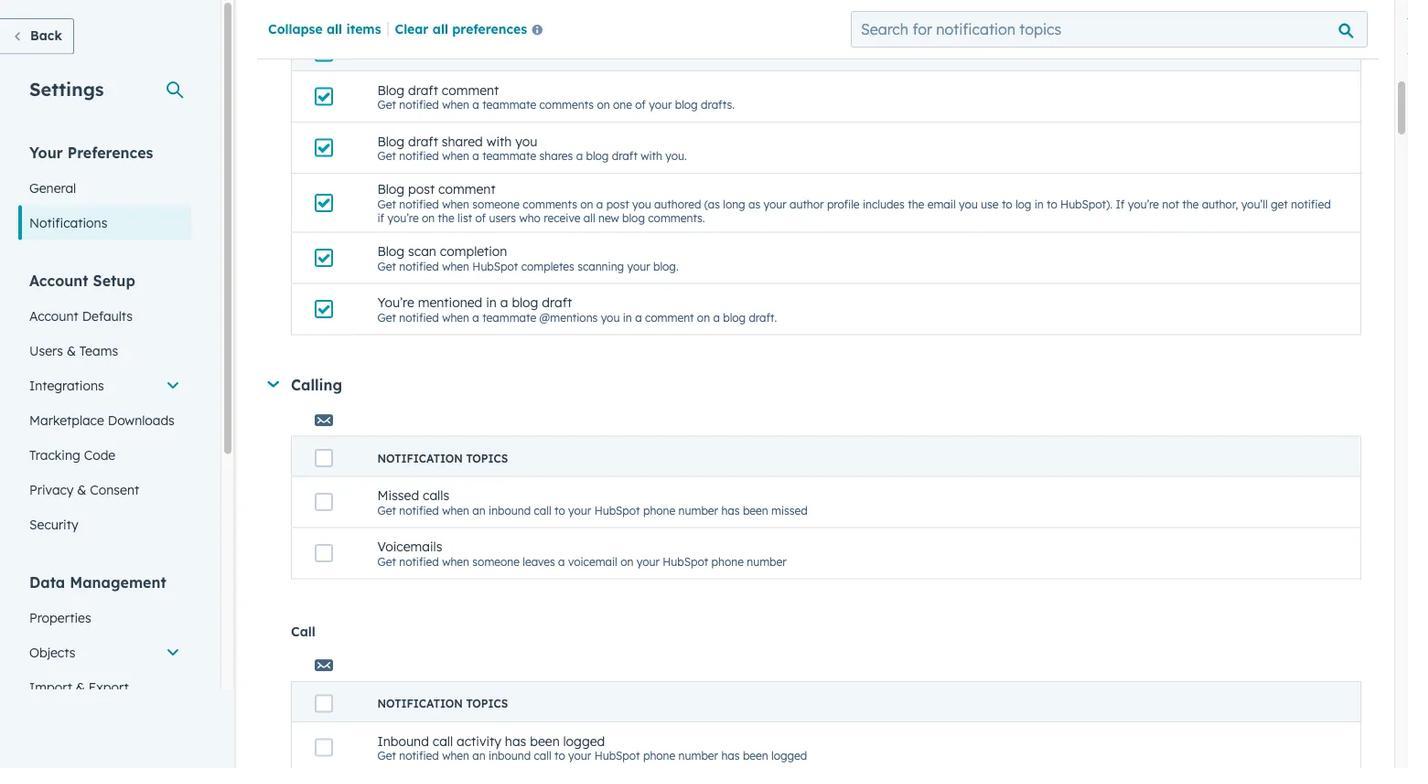 Task type: describe. For each thing, give the bounding box(es) containing it.
someone inside blog post comment get notified when someone comments on a post you authored (as long as your author profile includes the email you use to log in to hubspot). if you're not the author, you'll get notified if you're on the list of users who receive all new blog comments.
[[473, 197, 520, 211]]

account defaults
[[29, 308, 133, 324]]

missed
[[378, 488, 419, 504]]

marketplace downloads link
[[18, 403, 191, 438]]

blog for blog draft shared with you
[[378, 133, 405, 149]]

your inside blog scan completion get notified when hubspot completes scanning your blog.
[[627, 259, 650, 273]]

blog.
[[653, 259, 679, 273]]

general link
[[18, 171, 191, 205]]

an inside missed calls get notified when an inbound call to your hubspot phone number has been missed
[[473, 504, 486, 517]]

blog for blog scan completion
[[378, 243, 405, 259]]

account for account defaults
[[29, 308, 79, 324]]

tracking code link
[[18, 438, 191, 473]]

an inside inbound call activity has been logged get notified when an inbound call to your hubspot phone number has been logged
[[473, 749, 486, 763]]

on left new
[[580, 197, 593, 211]]

draft inside you're mentioned in a blog draft get notified when a teammate @mentions you in a comment on a blog draft.
[[542, 294, 572, 310]]

receive
[[544, 211, 581, 225]]

management
[[70, 573, 166, 592]]

missed
[[772, 504, 808, 517]]

security
[[29, 517, 78, 533]]

integrations
[[29, 378, 104, 394]]

general
[[29, 180, 76, 196]]

get inside missed calls get notified when an inbound call to your hubspot phone number has been missed
[[378, 504, 396, 517]]

comments inside blog draft comment get notified when a teammate comments on one of your blog drafts.
[[540, 98, 594, 111]]

notified inside blog scan completion get notified when hubspot completes scanning your blog.
[[399, 259, 439, 273]]

your inside voicemails get notified when someone leaves a voicemail on your hubspot phone number
[[637, 555, 660, 569]]

downloads
[[108, 412, 175, 428]]

clear all preferences button
[[395, 19, 550, 41]]

number for voicemails
[[747, 555, 787, 569]]

email
[[928, 197, 956, 211]]

you inside you're mentioned in a blog draft get notified when a teammate @mentions you in a comment on a blog draft.
[[601, 310, 620, 324]]

calls
[[423, 488, 449, 504]]

blog post comment get notified when someone comments on a post you authored (as long as your author profile includes the email you use to log in to hubspot). if you're not the author, you'll get notified if you're on the list of users who receive all new blog comments.
[[378, 181, 1331, 225]]

account setup element
[[18, 270, 191, 542]]

shared
[[442, 133, 483, 149]]

of inside blog post comment get notified when someone comments on a post you authored (as long as your author profile includes the email you use to log in to hubspot). if you're not the author, you'll get notified if you're on the list of users who receive all new blog comments.
[[475, 211, 486, 225]]

mentioned
[[418, 294, 483, 310]]

when inside inbound call activity has been logged get notified when an inbound call to your hubspot phone number has been logged
[[442, 749, 469, 763]]

you inside blog draft shared with you get notified when a teammate shares a blog draft with you.
[[515, 133, 538, 149]]

collapse
[[268, 20, 323, 36]]

1 horizontal spatial with
[[641, 149, 663, 163]]

back link
[[0, 18, 74, 54]]

all for clear
[[433, 20, 448, 36]]

teammate inside blog draft shared with you get notified when a teammate shares a blog draft with you.
[[482, 149, 536, 163]]

a inside blog draft comment get notified when a teammate comments on one of your blog drafts.
[[473, 98, 479, 111]]

hubspot inside missed calls get notified when an inbound call to your hubspot phone number has been missed
[[595, 504, 640, 517]]

account defaults link
[[18, 299, 191, 334]]

when inside blog draft comment get notified when a teammate comments on one of your blog drafts.
[[442, 98, 469, 111]]

as
[[749, 197, 761, 211]]

draft left shared
[[408, 133, 438, 149]]

calling button
[[267, 376, 1362, 394]]

when inside you're mentioned in a blog draft get notified when a teammate @mentions you in a comment on a blog draft.
[[442, 310, 469, 324]]

completion
[[440, 243, 507, 259]]

on inside blog draft comment get notified when a teammate comments on one of your blog drafts.
[[597, 98, 610, 111]]

blog for blog post comment
[[378, 181, 405, 197]]

voicemail
[[568, 555, 618, 569]]

your
[[29, 143, 63, 162]]

on inside voicemails get notified when someone leaves a voicemail on your hubspot phone number
[[621, 555, 634, 569]]

0 horizontal spatial post
[[408, 181, 435, 197]]

privacy & consent link
[[18, 473, 191, 507]]

items
[[346, 20, 381, 36]]

not
[[1162, 197, 1180, 211]]

to inside inbound call activity has been logged get notified when an inbound call to your hubspot phone number has been logged
[[555, 749, 565, 763]]

comment for blog post comment
[[438, 181, 496, 197]]

shares
[[540, 149, 573, 163]]

integrations button
[[18, 368, 191, 403]]

a left shares
[[473, 149, 479, 163]]

notifications link
[[18, 205, 191, 240]]

properties
[[29, 610, 91, 626]]

notification topics for calls
[[378, 452, 508, 465]]

notified inside blog draft comment get notified when a teammate comments on one of your blog drafts.
[[399, 98, 439, 111]]

on inside you're mentioned in a blog draft get notified when a teammate @mentions you in a comment on a blog draft.
[[697, 310, 710, 324]]

all for collapse
[[327, 20, 342, 36]]

includes
[[863, 197, 905, 211]]

inbound
[[378, 733, 429, 749]]

leaves
[[523, 555, 555, 569]]

in inside blog post comment get notified when someone comments on a post you authored (as long as your author profile includes the email you use to log in to hubspot). if you're not the author, you'll get notified if you're on the list of users who receive all new blog comments.
[[1035, 197, 1044, 211]]

completes
[[521, 259, 575, 273]]

call right activity
[[534, 749, 552, 763]]

properties link
[[18, 601, 191, 636]]

tracking
[[29, 447, 80, 463]]

& for teams
[[67, 343, 76, 359]]

import
[[29, 680, 72, 696]]

someone inside voicemails get notified when someone leaves a voicemail on your hubspot phone number
[[473, 555, 520, 569]]

blog down completes
[[512, 294, 539, 310]]

objects
[[29, 645, 75, 661]]

tracking code
[[29, 447, 116, 463]]

authored
[[654, 197, 701, 211]]

defaults
[[82, 308, 133, 324]]

back
[[30, 27, 62, 43]]

a right shares
[[576, 149, 583, 163]]

1 horizontal spatial the
[[908, 197, 925, 211]]

author,
[[1202, 197, 1239, 211]]

your inside missed calls get notified when an inbound call to your hubspot phone number has been missed
[[568, 504, 591, 517]]

data management
[[29, 573, 166, 592]]

blog left draft.
[[723, 310, 746, 324]]

comments.
[[648, 211, 705, 225]]

inbound call activity has been logged get notified when an inbound call to your hubspot phone number has been logged
[[378, 733, 807, 763]]

clear all preferences
[[395, 20, 527, 36]]

1 horizontal spatial post
[[606, 197, 629, 211]]

collapse all items
[[268, 20, 381, 36]]

long
[[723, 197, 746, 211]]

3 notification from the top
[[378, 697, 463, 711]]

you.
[[666, 149, 687, 163]]

(as
[[704, 197, 720, 211]]

comment for blog draft comment
[[442, 82, 499, 98]]

privacy
[[29, 482, 74, 498]]

you left use
[[959, 197, 978, 211]]

list
[[458, 211, 472, 225]]

teammate inside blog draft comment get notified when a teammate comments on one of your blog drafts.
[[482, 98, 536, 111]]

missed calls get notified when an inbound call to your hubspot phone number has been missed
[[378, 488, 808, 517]]

call inside missed calls get notified when an inbound call to your hubspot phone number has been missed
[[534, 504, 552, 517]]

get inside blog draft comment get notified when a teammate comments on one of your blog drafts.
[[378, 98, 396, 111]]

notified inside you're mentioned in a blog draft get notified when a teammate @mentions you in a comment on a blog draft.
[[399, 310, 439, 324]]

notifications
[[29, 215, 107, 231]]

a right @mentions
[[635, 310, 642, 324]]

hubspot inside voicemails get notified when someone leaves a voicemail on your hubspot phone number
[[663, 555, 709, 569]]

number for missed calls
[[679, 504, 718, 517]]

a down blog scan completion get notified when hubspot completes scanning your blog.
[[500, 294, 508, 310]]

3 notification topics from the top
[[378, 697, 508, 711]]

hubspot inside inbound call activity has been logged get notified when an inbound call to your hubspot phone number has been logged
[[595, 749, 640, 763]]

profile
[[827, 197, 860, 211]]

draft inside blog draft comment get notified when a teammate comments on one of your blog drafts.
[[408, 82, 438, 98]]

1 horizontal spatial you're
[[1128, 197, 1159, 211]]

1 horizontal spatial in
[[623, 310, 632, 324]]

users & teams link
[[18, 334, 191, 368]]

teams
[[79, 343, 118, 359]]

draft.
[[749, 310, 777, 324]]

number inside inbound call activity has been logged get notified when an inbound call to your hubspot phone number has been logged
[[679, 749, 718, 763]]

author
[[790, 197, 824, 211]]

activity
[[457, 733, 501, 749]]

a down "completion"
[[473, 310, 479, 324]]

objects button
[[18, 636, 191, 670]]

preferences
[[452, 20, 527, 36]]



Task type: locate. For each thing, give the bounding box(es) containing it.
the left email
[[908, 197, 925, 211]]

7 when from the top
[[442, 555, 469, 569]]

with
[[487, 133, 512, 149], [641, 149, 663, 163]]

& left export
[[76, 680, 85, 696]]

your inside inbound call activity has been logged get notified when an inbound call to your hubspot phone number has been logged
[[568, 749, 591, 763]]

blog
[[378, 82, 405, 98], [378, 133, 405, 149], [378, 181, 405, 197], [378, 243, 405, 259]]

when right scan
[[442, 259, 469, 273]]

has
[[722, 504, 740, 517], [505, 733, 527, 749], [722, 749, 740, 763]]

& for consent
[[77, 482, 86, 498]]

6 when from the top
[[442, 504, 469, 517]]

2 inbound from the top
[[489, 749, 531, 763]]

comment down blog.
[[645, 310, 694, 324]]

you right new
[[632, 197, 651, 211]]

6 get from the top
[[378, 504, 396, 517]]

draft down clear
[[408, 82, 438, 98]]

get inside blog draft shared with you get notified when a teammate shares a blog draft with you.
[[378, 149, 396, 163]]

phone inside voicemails get notified when someone leaves a voicemail on your hubspot phone number
[[712, 555, 744, 569]]

preferences
[[67, 143, 153, 162]]

comment inside blog draft comment get notified when a teammate comments on one of your blog drafts.
[[442, 82, 499, 98]]

notified inside voicemails get notified when someone leaves a voicemail on your hubspot phone number
[[399, 555, 439, 569]]

the right not
[[1183, 197, 1199, 211]]

you left shares
[[515, 133, 538, 149]]

0 vertical spatial phone
[[643, 504, 676, 517]]

scan
[[408, 243, 436, 259]]

1 notification topics from the top
[[378, 46, 508, 59]]

0 horizontal spatial in
[[486, 294, 497, 310]]

in right mentioned
[[486, 294, 497, 310]]

to inside missed calls get notified when an inbound call to your hubspot phone number has been missed
[[555, 504, 565, 517]]

1 topics from the top
[[466, 46, 508, 59]]

all inside blog post comment get notified when someone comments on a post you authored (as long as your author profile includes the email you use to log in to hubspot). if you're not the author, you'll get notified if you're on the list of users who receive all new blog comments.
[[584, 211, 595, 225]]

consent
[[90, 482, 139, 498]]

data
[[29, 573, 65, 592]]

3 topics from the top
[[466, 697, 508, 711]]

2 horizontal spatial the
[[1183, 197, 1199, 211]]

get inside you're mentioned in a blog draft get notified when a teammate @mentions you in a comment on a blog draft.
[[378, 310, 396, 324]]

1 teammate from the top
[[482, 98, 536, 111]]

4 when from the top
[[442, 259, 469, 273]]

account for account setup
[[29, 271, 88, 290]]

on right voicemail
[[621, 555, 634, 569]]

blog for blog draft comment
[[378, 82, 405, 98]]

comments up shares
[[540, 98, 594, 111]]

new
[[599, 211, 619, 225]]

has inside missed calls get notified when an inbound call to your hubspot phone number has been missed
[[722, 504, 740, 517]]

blog
[[675, 98, 698, 111], [586, 149, 609, 163], [622, 211, 645, 225], [512, 294, 539, 310], [723, 310, 746, 324]]

topics for blog draft comment
[[466, 46, 508, 59]]

0 vertical spatial someone
[[473, 197, 520, 211]]

notified right if
[[399, 197, 439, 211]]

you're right if
[[388, 211, 419, 225]]

draft down completes
[[542, 294, 572, 310]]

comments down shares
[[523, 197, 577, 211]]

all left new
[[584, 211, 595, 225]]

phone inside inbound call activity has been logged get notified when an inbound call to your hubspot phone number has been logged
[[643, 749, 676, 763]]

get
[[1271, 197, 1288, 211]]

blog inside blog draft shared with you get notified when a teammate shares a blog draft with you.
[[378, 133, 405, 149]]

1 vertical spatial &
[[77, 482, 86, 498]]

import & export
[[29, 680, 129, 696]]

you're
[[378, 294, 414, 310]]

who
[[519, 211, 541, 225]]

notified left activity
[[399, 749, 439, 763]]

hubspot).
[[1061, 197, 1113, 211]]

2 vertical spatial notification
[[378, 697, 463, 711]]

5 get from the top
[[378, 310, 396, 324]]

logged
[[563, 733, 605, 749], [772, 749, 807, 763]]

notification up calls
[[378, 452, 463, 465]]

to right activity
[[555, 749, 565, 763]]

one
[[613, 98, 632, 111]]

get
[[378, 98, 396, 111], [378, 149, 396, 163], [378, 197, 396, 211], [378, 259, 396, 273], [378, 310, 396, 324], [378, 504, 396, 517], [378, 555, 396, 569], [378, 749, 396, 763]]

clear
[[395, 20, 429, 36]]

call up leaves
[[534, 504, 552, 517]]

when inside missed calls get notified when an inbound call to your hubspot phone number has been missed
[[442, 504, 469, 517]]

teammate
[[482, 98, 536, 111], [482, 149, 536, 163], [482, 310, 536, 324]]

calling
[[291, 376, 342, 394]]

when inside blog scan completion get notified when hubspot completes scanning your blog.
[[442, 259, 469, 273]]

notified inside inbound call activity has been logged get notified when an inbound call to your hubspot phone number has been logged
[[399, 749, 439, 763]]

if
[[1116, 197, 1125, 211]]

when up shared
[[442, 98, 469, 111]]

notified left shared
[[399, 149, 439, 163]]

& for export
[[76, 680, 85, 696]]

blog inside blog post comment get notified when someone comments on a post you authored (as long as your author profile includes the email you use to log in to hubspot). if you're not the author, you'll get notified if you're on the list of users who receive all new blog comments.
[[622, 211, 645, 225]]

2 vertical spatial phone
[[643, 749, 676, 763]]

inbound inside missed calls get notified when an inbound call to your hubspot phone number has been missed
[[489, 504, 531, 517]]

3 blog from the top
[[378, 181, 405, 197]]

someone right list
[[473, 197, 520, 211]]

your preferences
[[29, 143, 153, 162]]

0 vertical spatial number
[[679, 504, 718, 517]]

phone
[[643, 504, 676, 517], [712, 555, 744, 569], [643, 749, 676, 763]]

hubspot inside blog scan completion get notified when hubspot completes scanning your blog.
[[473, 259, 518, 273]]

notification up 'inbound'
[[378, 697, 463, 711]]

8 get from the top
[[378, 749, 396, 763]]

comment inside blog post comment get notified when someone comments on a post you authored (as long as your author profile includes the email you use to log in to hubspot). if you're not the author, you'll get notified if you're on the list of users who receive all new blog comments.
[[438, 181, 496, 197]]

comment up shared
[[442, 82, 499, 98]]

you right @mentions
[[601, 310, 620, 324]]

3 get from the top
[[378, 197, 396, 211]]

teammate inside you're mentioned in a blog draft get notified when a teammate @mentions you in a comment on a blog draft.
[[482, 310, 536, 324]]

1 horizontal spatial all
[[433, 20, 448, 36]]

0 vertical spatial topics
[[466, 46, 508, 59]]

a
[[473, 98, 479, 111], [473, 149, 479, 163], [576, 149, 583, 163], [597, 197, 603, 211], [500, 294, 508, 310], [473, 310, 479, 324], [635, 310, 642, 324], [713, 310, 720, 324], [558, 555, 565, 569]]

notified down scan
[[399, 310, 439, 324]]

number inside missed calls get notified when an inbound call to your hubspot phone number has been missed
[[679, 504, 718, 517]]

& right privacy
[[77, 482, 86, 498]]

inbound inside inbound call activity has been logged get notified when an inbound call to your hubspot phone number has been logged
[[489, 749, 531, 763]]

0 horizontal spatial you're
[[388, 211, 419, 225]]

someone
[[473, 197, 520, 211], [473, 555, 520, 569]]

notified up you're
[[399, 259, 439, 273]]

a right leaves
[[558, 555, 565, 569]]

comments inside blog post comment get notified when someone comments on a post you authored (as long as your author profile includes the email you use to log in to hubspot). if you're not the author, you'll get notified if you're on the list of users who receive all new blog comments.
[[523, 197, 577, 211]]

1 vertical spatial phone
[[712, 555, 744, 569]]

notified down clear
[[399, 98, 439, 111]]

notified inside blog draft shared with you get notified when a teammate shares a blog draft with you.
[[399, 149, 439, 163]]

blog up if
[[378, 181, 405, 197]]

setup
[[93, 271, 135, 290]]

draft down one
[[612, 149, 638, 163]]

2 teammate from the top
[[482, 149, 536, 163]]

phone for missed calls
[[643, 504, 676, 517]]

2 vertical spatial number
[[679, 749, 718, 763]]

& right the users
[[67, 343, 76, 359]]

all left items
[[327, 20, 342, 36]]

notification for draft
[[378, 46, 463, 59]]

blog right new
[[622, 211, 645, 225]]

blog inside blog draft comment get notified when a teammate comments on one of your blog drafts.
[[378, 82, 405, 98]]

notification topics up activity
[[378, 697, 508, 711]]

notification
[[378, 46, 463, 59], [378, 452, 463, 465], [378, 697, 463, 711]]

the left list
[[438, 211, 455, 225]]

of right one
[[635, 98, 646, 111]]

0 vertical spatial comment
[[442, 82, 499, 98]]

post
[[408, 181, 435, 197], [606, 197, 629, 211]]

1 vertical spatial inbound
[[489, 749, 531, 763]]

an
[[473, 504, 486, 517], [473, 749, 486, 763]]

notified right get
[[1291, 197, 1331, 211]]

with left you. at the top left of the page
[[641, 149, 663, 163]]

2 horizontal spatial in
[[1035, 197, 1044, 211]]

when down calls
[[442, 555, 469, 569]]

get inside blog scan completion get notified when hubspot completes scanning your blog.
[[378, 259, 396, 273]]

the
[[908, 197, 925, 211], [1183, 197, 1199, 211], [438, 211, 455, 225]]

of right list
[[475, 211, 486, 225]]

1 horizontal spatial of
[[635, 98, 646, 111]]

1 get from the top
[[378, 98, 396, 111]]

a right the receive
[[597, 197, 603, 211]]

get inside blog post comment get notified when someone comments on a post you authored (as long as your author profile includes the email you use to log in to hubspot). if you're not the author, you'll get notified if you're on the list of users who receive all new blog comments.
[[378, 197, 396, 211]]

2 vertical spatial teammate
[[482, 310, 536, 324]]

when right you're
[[442, 310, 469, 324]]

1 vertical spatial notification topics
[[378, 452, 508, 465]]

in
[[1035, 197, 1044, 211], [486, 294, 497, 310], [623, 310, 632, 324]]

blog inside blog post comment get notified when someone comments on a post you authored (as long as your author profile includes the email you use to log in to hubspot). if you're not the author, you'll get notified if you're on the list of users who receive all new blog comments.
[[378, 181, 405, 197]]

when inside blog draft shared with you get notified when a teammate shares a blog draft with you.
[[442, 149, 469, 163]]

1 vertical spatial comments
[[523, 197, 577, 211]]

1 vertical spatial comment
[[438, 181, 496, 197]]

notification topics down clear all preferences
[[378, 46, 508, 59]]

settings
[[29, 77, 104, 100]]

post up scan
[[408, 181, 435, 197]]

on
[[597, 98, 610, 111], [580, 197, 593, 211], [422, 211, 435, 225], [697, 310, 710, 324], [621, 555, 634, 569]]

blog left scan
[[378, 243, 405, 259]]

1 vertical spatial someone
[[473, 555, 520, 569]]

of inside blog draft comment get notified when a teammate comments on one of your blog drafts.
[[635, 98, 646, 111]]

comment up list
[[438, 181, 496, 197]]

all inside "clear all preferences" button
[[433, 20, 448, 36]]

1 when from the top
[[442, 98, 469, 111]]

1 inbound from the top
[[489, 504, 531, 517]]

number
[[679, 504, 718, 517], [747, 555, 787, 569], [679, 749, 718, 763]]

a up shared
[[473, 98, 479, 111]]

in right 'log'
[[1035, 197, 1044, 211]]

on left one
[[597, 98, 610, 111]]

when left users
[[442, 197, 469, 211]]

0 vertical spatial notification
[[378, 46, 463, 59]]

your inside blog post comment get notified when someone comments on a post you authored (as long as your author profile includes the email you use to log in to hubspot). if you're not the author, you'll get notified if you're on the list of users who receive all new blog comments.
[[764, 197, 787, 211]]

with right shared
[[487, 133, 512, 149]]

privacy & consent
[[29, 482, 139, 498]]

2 notification from the top
[[378, 452, 463, 465]]

1 someone from the top
[[473, 197, 520, 211]]

when right 'inbound'
[[442, 749, 469, 763]]

number inside voicemails get notified when someone leaves a voicemail on your hubspot phone number
[[747, 555, 787, 569]]

topics
[[466, 46, 508, 59], [466, 452, 508, 465], [466, 697, 508, 711]]

when
[[442, 98, 469, 111], [442, 149, 469, 163], [442, 197, 469, 211], [442, 259, 469, 273], [442, 310, 469, 324], [442, 504, 469, 517], [442, 555, 469, 569], [442, 749, 469, 763]]

blog inside blog draft comment get notified when a teammate comments on one of your blog drafts.
[[675, 98, 698, 111]]

7 get from the top
[[378, 555, 396, 569]]

0 vertical spatial inbound
[[489, 504, 531, 517]]

export
[[89, 680, 129, 696]]

your
[[649, 98, 672, 111], [764, 197, 787, 211], [627, 259, 650, 273], [568, 504, 591, 517], [637, 555, 660, 569], [568, 749, 591, 763]]

topics for missed calls
[[466, 452, 508, 465]]

1 an from the top
[[473, 504, 486, 517]]

0 horizontal spatial of
[[475, 211, 486, 225]]

notification topics
[[378, 46, 508, 59], [378, 452, 508, 465], [378, 697, 508, 711]]

1 vertical spatial teammate
[[482, 149, 536, 163]]

notification down clear
[[378, 46, 463, 59]]

@mentions
[[540, 310, 598, 324]]

phone for voicemails
[[712, 555, 744, 569]]

blog inside blog scan completion get notified when hubspot completes scanning your blog.
[[378, 243, 405, 259]]

inbound
[[489, 504, 531, 517], [489, 749, 531, 763]]

notification topics for draft
[[378, 46, 508, 59]]

users
[[29, 343, 63, 359]]

blog scan completion get notified when hubspot completes scanning your blog.
[[378, 243, 679, 273]]

to left 'log'
[[1002, 197, 1013, 211]]

0 horizontal spatial the
[[438, 211, 455, 225]]

all right clear
[[433, 20, 448, 36]]

scanning
[[578, 259, 624, 273]]

log
[[1016, 197, 1032, 211]]

4 blog from the top
[[378, 243, 405, 259]]

a left draft.
[[713, 310, 720, 324]]

0 vertical spatial of
[[635, 98, 646, 111]]

teammate left shares
[[482, 149, 536, 163]]

users
[[489, 211, 516, 225]]

blog left 'drafts.'
[[675, 98, 698, 111]]

notification topics up calls
[[378, 452, 508, 465]]

on up scan
[[422, 211, 435, 225]]

2 vertical spatial topics
[[466, 697, 508, 711]]

1 vertical spatial an
[[473, 749, 486, 763]]

1 vertical spatial number
[[747, 555, 787, 569]]

1 blog from the top
[[378, 82, 405, 98]]

been inside missed calls get notified when an inbound call to your hubspot phone number has been missed
[[743, 504, 769, 517]]

import & export link
[[18, 670, 191, 705]]

1 vertical spatial of
[[475, 211, 486, 225]]

drafts.
[[701, 98, 735, 111]]

2 notification topics from the top
[[378, 452, 508, 465]]

2 someone from the top
[[473, 555, 520, 569]]

account up the users
[[29, 308, 79, 324]]

a inside blog post comment get notified when someone comments on a post you authored (as long as your author profile includes the email you use to log in to hubspot). if you're not the author, you'll get notified if you're on the list of users who receive all new blog comments.
[[597, 197, 603, 211]]

1 account from the top
[[29, 271, 88, 290]]

0 vertical spatial &
[[67, 343, 76, 359]]

voicemails get notified when someone leaves a voicemail on your hubspot phone number
[[378, 539, 787, 569]]

get inside inbound call activity has been logged get notified when an inbound call to your hubspot phone number has been logged
[[378, 749, 396, 763]]

hubspot
[[473, 259, 518, 273], [595, 504, 640, 517], [663, 555, 709, 569], [595, 749, 640, 763]]

marketplace
[[29, 412, 104, 428]]

to up voicemails get notified when someone leaves a voicemail on your hubspot phone number
[[555, 504, 565, 517]]

call left activity
[[433, 733, 453, 749]]

post right the receive
[[606, 197, 629, 211]]

blog draft shared with you get notified when a teammate shares a blog draft with you.
[[378, 133, 687, 163]]

4 get from the top
[[378, 259, 396, 273]]

0 vertical spatial an
[[473, 504, 486, 517]]

a inside voicemails get notified when someone leaves a voicemail on your hubspot phone number
[[558, 555, 565, 569]]

call
[[534, 504, 552, 517], [433, 733, 453, 749], [534, 749, 552, 763]]

account up account defaults
[[29, 271, 88, 290]]

3 when from the top
[[442, 197, 469, 211]]

you're mentioned in a blog draft get notified when a teammate @mentions you in a comment on a blog draft.
[[378, 294, 777, 324]]

get inside voicemails get notified when someone leaves a voicemail on your hubspot phone number
[[378, 555, 396, 569]]

2 vertical spatial &
[[76, 680, 85, 696]]

2 vertical spatial comment
[[645, 310, 694, 324]]

security link
[[18, 507, 191, 542]]

2 an from the top
[[473, 749, 486, 763]]

2 vertical spatial notification topics
[[378, 697, 508, 711]]

1 vertical spatial topics
[[466, 452, 508, 465]]

an right calls
[[473, 504, 486, 517]]

data management element
[[18, 572, 191, 740]]

comment inside you're mentioned in a blog draft get notified when a teammate @mentions you in a comment on a blog draft.
[[645, 310, 694, 324]]

0 horizontal spatial logged
[[563, 733, 605, 749]]

when inside voicemails get notified when someone leaves a voicemail on your hubspot phone number
[[442, 555, 469, 569]]

an right 'inbound'
[[473, 749, 486, 763]]

2 get from the top
[[378, 149, 396, 163]]

blog left shared
[[378, 133, 405, 149]]

blog inside blog draft shared with you get notified when a teammate shares a blog draft with you.
[[586, 149, 609, 163]]

notified inside missed calls get notified when an inbound call to your hubspot phone number has been missed
[[399, 504, 439, 517]]

2 horizontal spatial all
[[584, 211, 595, 225]]

collapse all items button
[[268, 20, 381, 36]]

notified up voicemails
[[399, 504, 439, 517]]

notification for calls
[[378, 452, 463, 465]]

when inside blog post comment get notified when someone comments on a post you authored (as long as your author profile includes the email you use to log in to hubspot). if you're not the author, you'll get notified if you're on the list of users who receive all new blog comments.
[[442, 197, 469, 211]]

0 vertical spatial comments
[[540, 98, 594, 111]]

in down scanning
[[623, 310, 632, 324]]

your inside blog draft comment get notified when a teammate comments on one of your blog drafts.
[[649, 98, 672, 111]]

blog draft comment get notified when a teammate comments on one of your blog drafts.
[[378, 82, 735, 111]]

blog right shares
[[586, 149, 609, 163]]

notified down calls
[[399, 555, 439, 569]]

someone left leaves
[[473, 555, 520, 569]]

when up voicemails
[[442, 504, 469, 517]]

on left draft.
[[697, 310, 710, 324]]

3 teammate from the top
[[482, 310, 536, 324]]

0 horizontal spatial with
[[487, 133, 512, 149]]

draft
[[408, 82, 438, 98], [408, 133, 438, 149], [612, 149, 638, 163], [542, 294, 572, 310]]

1 vertical spatial account
[[29, 308, 79, 324]]

0 vertical spatial teammate
[[482, 98, 536, 111]]

2 blog from the top
[[378, 133, 405, 149]]

0 horizontal spatial all
[[327, 20, 342, 36]]

2 account from the top
[[29, 308, 79, 324]]

teammate left @mentions
[[482, 310, 536, 324]]

teammate up blog draft shared with you get notified when a teammate shares a blog draft with you.
[[482, 98, 536, 111]]

2 when from the top
[[442, 149, 469, 163]]

phone inside missed calls get notified when an inbound call to your hubspot phone number has been missed
[[643, 504, 676, 517]]

call
[[291, 624, 316, 640]]

0 vertical spatial account
[[29, 271, 88, 290]]

caret image
[[268, 381, 279, 388]]

account setup
[[29, 271, 135, 290]]

when up list
[[442, 149, 469, 163]]

5 when from the top
[[442, 310, 469, 324]]

blog down clear
[[378, 82, 405, 98]]

1 horizontal spatial logged
[[772, 749, 807, 763]]

&
[[67, 343, 76, 359], [77, 482, 86, 498], [76, 680, 85, 696]]

to
[[1002, 197, 1013, 211], [1047, 197, 1058, 211], [555, 504, 565, 517], [555, 749, 565, 763]]

1 vertical spatial notification
[[378, 452, 463, 465]]

to right 'log'
[[1047, 197, 1058, 211]]

& inside "link"
[[76, 680, 85, 696]]

if
[[378, 211, 385, 225]]

you'll
[[1242, 197, 1268, 211]]

your preferences element
[[18, 142, 191, 240]]

8 when from the top
[[442, 749, 469, 763]]

been
[[743, 504, 769, 517], [530, 733, 560, 749], [743, 749, 769, 763]]

Search for notification topics search field
[[851, 11, 1368, 48]]

2 topics from the top
[[466, 452, 508, 465]]

account
[[29, 271, 88, 290], [29, 308, 79, 324]]

you're right the if
[[1128, 197, 1159, 211]]

1 notification from the top
[[378, 46, 463, 59]]

0 vertical spatial notification topics
[[378, 46, 508, 59]]



Task type: vqa. For each thing, say whether or not it's contained in the screenshot.
Collapse all
yes



